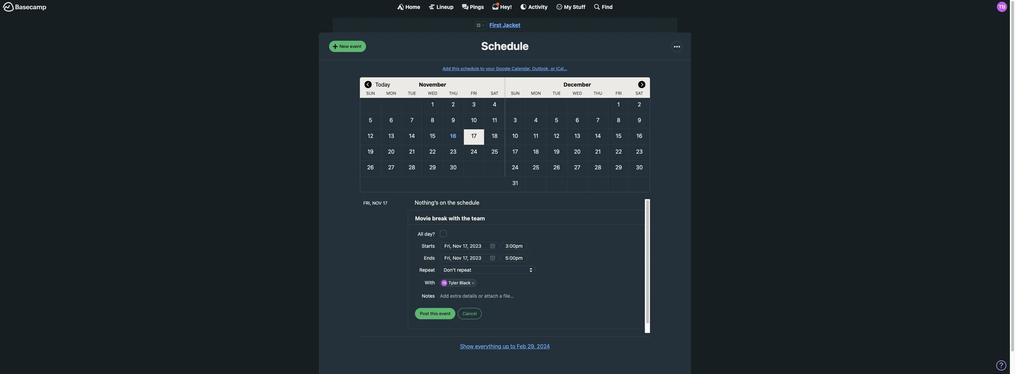 Task type: locate. For each thing, give the bounding box(es) containing it.
mon
[[387, 91, 396, 96], [531, 91, 541, 96]]

2 fri from the left
[[616, 91, 622, 96]]

1 horizontal spatial event
[[439, 311, 451, 316]]

2 choose date… field from the top
[[440, 254, 500, 262]]

event right new
[[350, 43, 362, 49]]

2 wed from the left
[[573, 91, 582, 96]]

day?
[[425, 231, 435, 237]]

mon down today
[[387, 91, 396, 96]]

1 vertical spatial event
[[439, 311, 451, 316]]

1 vertical spatial choose date… field
[[440, 254, 500, 262]]

sun for december
[[511, 91, 520, 96]]

1 choose date… field from the top
[[440, 242, 500, 250]]

With text field
[[477, 278, 638, 287]]

this
[[452, 66, 460, 71], [431, 311, 438, 316]]

thu
[[449, 91, 458, 96], [594, 91, 603, 96]]

tue down or
[[553, 91, 561, 96]]

sat
[[491, 91, 499, 96], [636, 91, 643, 96]]

2 sun from the left
[[511, 91, 520, 96]]

1 pick a time… field from the top
[[501, 242, 527, 250]]

tue
[[408, 91, 416, 96], [553, 91, 561, 96]]

1 horizontal spatial wed
[[573, 91, 582, 96]]

Notes text field
[[440, 290, 638, 302]]

1 vertical spatial pick a time… field
[[501, 254, 527, 262]]

0 horizontal spatial mon
[[387, 91, 396, 96]]

wed
[[428, 91, 438, 96], [573, 91, 582, 96]]

show
[[460, 343, 474, 350]]

add this schedule to your google calendar, outlook, or ical… link
[[443, 66, 568, 71]]

wed down the november
[[428, 91, 438, 96]]

lineup
[[437, 4, 454, 10]]

find button
[[594, 3, 613, 10]]

this inside button
[[431, 311, 438, 316]]

1 sat from the left
[[491, 91, 499, 96]]

17
[[383, 201, 388, 206]]

fri
[[471, 91, 477, 96], [616, 91, 622, 96]]

1 sun from the left
[[366, 91, 375, 96]]

event
[[350, 43, 362, 49], [439, 311, 451, 316]]

1 horizontal spatial mon
[[531, 91, 541, 96]]

feb
[[517, 343, 526, 350]]

2 thu from the left
[[594, 91, 603, 96]]

fri for november
[[471, 91, 477, 96]]

your
[[486, 66, 495, 71]]

first jacket
[[490, 22, 521, 28]]

0 horizontal spatial tue
[[408, 91, 416, 96]]

choose date… field for ends
[[440, 254, 500, 262]]

0 horizontal spatial to
[[481, 66, 485, 71]]

hey!
[[501, 4, 512, 10]]

1 thu from the left
[[449, 91, 458, 96]]

thu for november
[[449, 91, 458, 96]]

1 horizontal spatial thu
[[594, 91, 603, 96]]

Pick a time… field
[[501, 242, 527, 250], [501, 254, 527, 262]]

sun left "today" link
[[366, 91, 375, 96]]

google
[[496, 66, 511, 71]]

2 tue from the left
[[553, 91, 561, 96]]

1 horizontal spatial sat
[[636, 91, 643, 96]]

all
[[418, 231, 423, 237]]

add this schedule to your google calendar, outlook, or ical…
[[443, 66, 568, 71]]

Choose date… field
[[440, 242, 500, 250], [440, 254, 500, 262]]

post
[[420, 311, 429, 316]]

1 horizontal spatial fri
[[616, 91, 622, 96]]

1 tue from the left
[[408, 91, 416, 96]]

this for add
[[452, 66, 460, 71]]

the
[[448, 200, 456, 206]]

sun
[[366, 91, 375, 96], [511, 91, 520, 96]]

1 fri from the left
[[471, 91, 477, 96]]

1 horizontal spatial this
[[452, 66, 460, 71]]

0 horizontal spatial event
[[350, 43, 362, 49]]

pick a time… field for starts
[[501, 242, 527, 250]]

2 mon from the left
[[531, 91, 541, 96]]

schedule left the your
[[461, 66, 479, 71]]

schedule
[[461, 66, 479, 71], [457, 200, 480, 206]]

0 vertical spatial this
[[452, 66, 460, 71]]

pings button
[[462, 3, 484, 10]]

pick a time… field for ends
[[501, 254, 527, 262]]

switch accounts image
[[3, 2, 47, 12]]

0 horizontal spatial sun
[[366, 91, 375, 96]]

wed down the december
[[573, 91, 582, 96]]

0 vertical spatial choose date… field
[[440, 242, 500, 250]]

sun for november
[[366, 91, 375, 96]]

thu for december
[[594, 91, 603, 96]]

to inside button
[[511, 343, 516, 350]]

sun down calendar, at top right
[[511, 91, 520, 96]]

tue for november
[[408, 91, 416, 96]]

0 vertical spatial to
[[481, 66, 485, 71]]

to right up
[[511, 343, 516, 350]]

today
[[375, 81, 390, 88]]

fri, nov 17
[[363, 201, 388, 206]]

activity link
[[520, 3, 548, 10]]

0 horizontal spatial fri
[[471, 91, 477, 96]]

tue right "today" link
[[408, 91, 416, 96]]

2 sat from the left
[[636, 91, 643, 96]]

to
[[481, 66, 485, 71], [511, 343, 516, 350]]

december
[[564, 81, 591, 88]]

cancel
[[463, 311, 477, 316]]

Type the name of the event… text field
[[415, 214, 638, 223]]

0 horizontal spatial this
[[431, 311, 438, 316]]

event right the post
[[439, 311, 451, 316]]

1 horizontal spatial to
[[511, 343, 516, 350]]

1 wed from the left
[[428, 91, 438, 96]]

mon down outlook,
[[531, 91, 541, 96]]

new
[[340, 43, 349, 49]]

1 mon from the left
[[387, 91, 396, 96]]

wed for november
[[428, 91, 438, 96]]

event inside button
[[439, 311, 451, 316]]

0 horizontal spatial wed
[[428, 91, 438, 96]]

1 vertical spatial this
[[431, 311, 438, 316]]

main element
[[0, 0, 1010, 13]]

1 vertical spatial to
[[511, 343, 516, 350]]

fri,
[[363, 201, 371, 206]]

this right "add"
[[452, 66, 460, 71]]

choose date… field for starts
[[440, 242, 500, 250]]

schedule right the
[[457, 200, 480, 206]]

0 horizontal spatial sat
[[491, 91, 499, 96]]

0 vertical spatial pick a time… field
[[501, 242, 527, 250]]

2 pick a time… field from the top
[[501, 254, 527, 262]]

to left the your
[[481, 66, 485, 71]]

show        everything      up to        feb 29, 2024 button
[[460, 342, 550, 351]]

tyler black image
[[997, 2, 1008, 12]]

0 horizontal spatial thu
[[449, 91, 458, 96]]

1 horizontal spatial sun
[[511, 91, 520, 96]]

1 horizontal spatial tue
[[553, 91, 561, 96]]

to for schedule
[[481, 66, 485, 71]]

this right the post
[[431, 311, 438, 316]]

new event
[[340, 43, 362, 49]]



Task type: describe. For each thing, give the bounding box(es) containing it.
black
[[460, 280, 471, 286]]

2024
[[537, 343, 550, 350]]

×
[[472, 280, 475, 286]]

show        everything      up to        feb 29, 2024
[[460, 343, 550, 350]]

× link
[[470, 280, 477, 286]]

new event link
[[329, 41, 366, 52]]

on
[[440, 200, 446, 206]]

tyler black ×
[[449, 280, 475, 286]]

nov
[[372, 201, 382, 206]]

cancel button
[[458, 308, 482, 319]]

schedule
[[481, 39, 529, 53]]

calendar,
[[512, 66, 531, 71]]

find
[[602, 4, 613, 10]]

outlook,
[[532, 66, 550, 71]]

starts
[[422, 243, 435, 249]]

1 vertical spatial schedule
[[457, 200, 480, 206]]

0 vertical spatial event
[[350, 43, 362, 49]]

nothing's on the schedule
[[415, 200, 480, 206]]

post this event
[[420, 311, 451, 316]]

notes
[[422, 293, 435, 299]]

mon for november
[[387, 91, 396, 96]]

sat for november
[[491, 91, 499, 96]]

0 vertical spatial schedule
[[461, 66, 479, 71]]

my stuff
[[564, 4, 586, 10]]

or
[[551, 66, 555, 71]]

november
[[419, 81, 446, 88]]

up
[[503, 343, 509, 350]]

first
[[490, 22, 502, 28]]

tyler
[[449, 280, 459, 286]]

everything
[[475, 343, 501, 350]]

home
[[406, 4, 420, 10]]

mon for december
[[531, 91, 541, 96]]

repeat
[[420, 267, 435, 273]]

this for post
[[431, 311, 438, 316]]

my stuff button
[[556, 3, 586, 10]]

jacket
[[503, 22, 521, 28]]

fri for december
[[616, 91, 622, 96]]

with
[[425, 280, 435, 286]]

pings
[[470, 4, 484, 10]]

post this event button
[[415, 308, 456, 319]]

all day?
[[418, 231, 435, 237]]

29,
[[528, 343, 536, 350]]

tue for december
[[553, 91, 561, 96]]

lineup link
[[429, 3, 454, 10]]

wed for december
[[573, 91, 582, 96]]

to for up
[[511, 343, 516, 350]]

my
[[564, 4, 572, 10]]

stuff
[[573, 4, 586, 10]]

nothing's
[[415, 200, 439, 206]]

first jacket link
[[490, 22, 521, 28]]

ends
[[424, 255, 435, 261]]

add
[[443, 66, 451, 71]]

activity
[[529, 4, 548, 10]]

home link
[[397, 3, 420, 10]]

sat for december
[[636, 91, 643, 96]]

hey! button
[[492, 2, 512, 10]]

today link
[[375, 77, 390, 91]]

ical…
[[556, 66, 568, 71]]



Task type: vqa. For each thing, say whether or not it's contained in the screenshot.
Feb
yes



